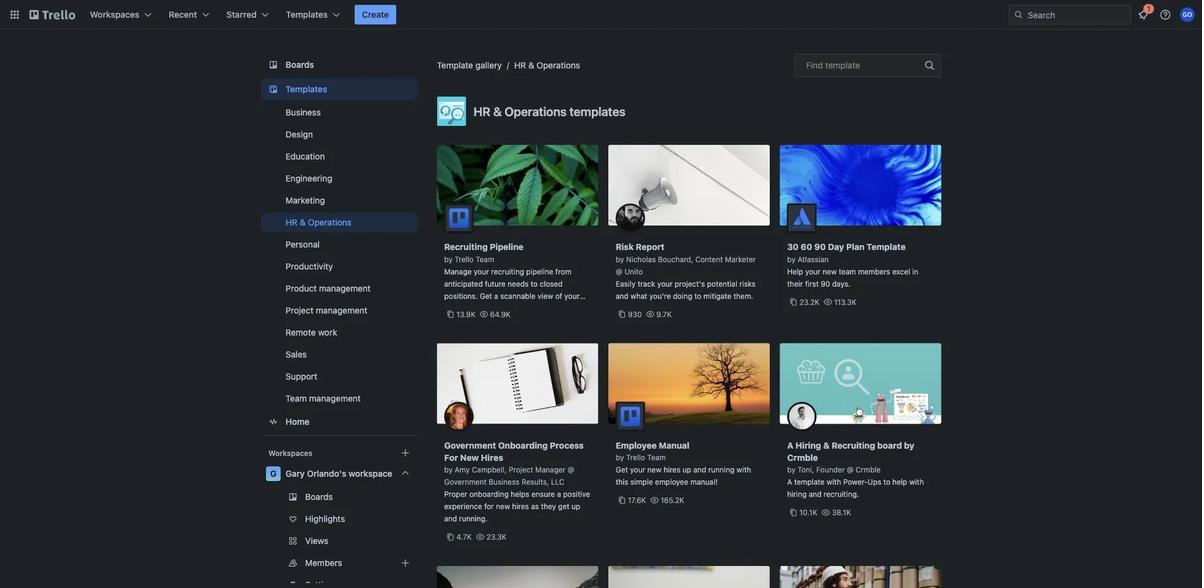 Task type: vqa. For each thing, say whether or not it's contained in the screenshot.
checklist
no



Task type: describe. For each thing, give the bounding box(es) containing it.
report
[[636, 242, 665, 252]]

marketing
[[285, 195, 325, 205]]

personal
[[285, 239, 319, 250]]

113.3k
[[834, 298, 857, 306]]

30
[[787, 242, 799, 252]]

0 vertical spatial operations
[[537, 60, 580, 70]]

content
[[695, 255, 723, 264]]

marketing link
[[261, 191, 417, 210]]

unito
[[625, 267, 643, 276]]

them.
[[734, 292, 753, 300]]

23.3k
[[487, 533, 507, 542]]

by inside employee manual by trello team get your new hires up and running with this simple employee manual!
[[616, 454, 624, 462]]

recent button
[[161, 5, 217, 24]]

home
[[285, 417, 309, 427]]

for
[[484, 502, 494, 511]]

to inside a hiring & recruiting board by crmble by toni, founder @ crmble a template with power-ups to help with hiring and recruiting.
[[884, 478, 891, 487]]

to inside risk report by nicholas bouchard, content marketer @ unito easily track your project's potential risks and what you're doing to mitigate them.
[[695, 292, 702, 300]]

board
[[878, 440, 902, 450]]

help
[[893, 478, 908, 487]]

bouchard,
[[658, 255, 693, 264]]

doing
[[673, 292, 693, 300]]

product management link
[[261, 279, 417, 298]]

recruiting.
[[824, 490, 859, 499]]

team management link
[[261, 389, 417, 409]]

helps
[[511, 490, 530, 499]]

1 vertical spatial 90
[[821, 280, 830, 288]]

9.7k
[[657, 310, 672, 319]]

new inside employee manual by trello team get your new hires up and running with this simple employee manual!
[[648, 466, 662, 474]]

0 vertical spatial crmble
[[787, 453, 818, 463]]

employee manual by trello team get your new hires up and running with this simple employee manual!
[[616, 440, 751, 487]]

@ inside 'government onboarding process for new hires by amy campbell, project manager @ government business results, llc proper onboarding helps ensure a positive experience for new hires as they get up and running.'
[[568, 466, 574, 474]]

find template
[[806, 60, 860, 70]]

by right "board"
[[904, 440, 915, 450]]

template inside a hiring & recruiting board by crmble by toni, founder @ crmble a template with power-ups to help with hiring and recruiting.
[[794, 478, 825, 487]]

productivity
[[285, 261, 333, 272]]

new inside 'government onboarding process for new hires by amy campbell, project manager @ government business results, llc proper onboarding helps ensure a positive experience for new hires as they get up and running.'
[[496, 502, 510, 511]]

excel
[[893, 267, 910, 276]]

support
[[285, 372, 317, 382]]

your inside employee manual by trello team get your new hires up and running with this simple employee manual!
[[630, 466, 646, 474]]

risk report by nicholas bouchard, content marketer @ unito easily track your project's potential risks and what you're doing to mitigate them.
[[616, 242, 756, 300]]

back to home image
[[29, 5, 75, 24]]

engineering link
[[261, 169, 417, 188]]

0 horizontal spatial hr & operations
[[285, 217, 351, 228]]

& inside a hiring & recruiting board by crmble by toni, founder @ crmble a template with power-ups to help with hiring and recruiting.
[[824, 440, 830, 450]]

design link
[[261, 125, 417, 144]]

home image
[[266, 415, 280, 429]]

trello for recruiting pipeline
[[455, 255, 474, 264]]

templates button
[[279, 5, 347, 24]]

gary orlando (garyorlando) image
[[1180, 7, 1195, 22]]

10.1k
[[800, 509, 818, 517]]

1 horizontal spatial hr
[[474, 104, 491, 118]]

1 vertical spatial templates
[[285, 84, 327, 94]]

2 vertical spatial operations
[[308, 217, 351, 228]]

sales
[[285, 350, 307, 360]]

boards link for home
[[261, 54, 417, 76]]

atlassian
[[798, 255, 829, 264]]

nicholas
[[626, 255, 656, 264]]

product
[[285, 283, 317, 294]]

remote
[[285, 328, 316, 338]]

gary orlando's workspace
[[285, 469, 392, 479]]

what
[[631, 292, 648, 300]]

0 vertical spatial hr
[[514, 60, 526, 70]]

template gallery link
[[437, 60, 502, 70]]

1 notification image
[[1136, 7, 1151, 22]]

experience
[[444, 502, 482, 511]]

amy campbell, project manager @ government business results, llc image
[[444, 402, 474, 431]]

home link
[[261, 411, 417, 433]]

running
[[708, 466, 735, 474]]

boards for views
[[305, 492, 333, 502]]

manual!
[[691, 478, 718, 487]]

hires inside 'government onboarding process for new hires by amy campbell, project manager @ government business results, llc proper onboarding helps ensure a positive experience for new hires as they get up and running.'
[[512, 502, 529, 511]]

recent
[[169, 9, 197, 20]]

members
[[858, 267, 891, 276]]

work
[[318, 328, 337, 338]]

0 horizontal spatial hr
[[285, 217, 297, 228]]

& right gallery
[[528, 60, 534, 70]]

& right hr & operations icon
[[493, 104, 502, 118]]

manager
[[535, 466, 566, 474]]

their
[[787, 280, 803, 288]]

@ inside risk report by nicholas bouchard, content marketer @ unito easily track your project's potential risks and what you're doing to mitigate them.
[[616, 267, 623, 276]]

2 horizontal spatial with
[[910, 478, 924, 487]]

workspaces button
[[83, 5, 159, 24]]

pipeline
[[490, 242, 524, 252]]

trello for employee manual
[[626, 454, 645, 462]]

0 vertical spatial business
[[285, 107, 321, 117]]

marketer
[[725, 255, 756, 264]]

with inside employee manual by trello team get your new hires up and running with this simple employee manual!
[[737, 466, 751, 474]]

create a workspace image
[[398, 446, 413, 461]]

and inside 'government onboarding process for new hires by amy campbell, project manager @ government business results, llc proper onboarding helps ensure a positive experience for new hires as they get up and running.'
[[444, 515, 457, 523]]

search image
[[1014, 10, 1024, 20]]

your inside risk report by nicholas bouchard, content marketer @ unito easily track your project's potential risks and what you're doing to mitigate them.
[[658, 280, 673, 288]]

team management
[[285, 394, 360, 404]]

1 a from the top
[[787, 440, 794, 450]]

38.1k
[[832, 509, 851, 517]]

founder
[[816, 466, 845, 474]]

toni,
[[798, 466, 814, 474]]

find
[[806, 60, 823, 70]]

ensure
[[532, 490, 555, 499]]

remote work
[[285, 328, 337, 338]]

0 horizontal spatial template
[[437, 60, 473, 70]]

personal link
[[261, 235, 417, 254]]

1 vertical spatial operations
[[505, 104, 567, 118]]

1 horizontal spatial with
[[827, 478, 841, 487]]

get
[[616, 466, 628, 474]]

management for project management
[[316, 305, 367, 316]]

Find template field
[[795, 54, 942, 77]]

risks
[[740, 280, 756, 288]]

board image
[[266, 57, 280, 72]]

first
[[805, 280, 819, 288]]

4.7k
[[457, 533, 472, 542]]

in
[[913, 267, 919, 276]]

onboarding
[[470, 490, 509, 499]]

Search field
[[1024, 6, 1131, 24]]

recruiting inside a hiring & recruiting board by crmble by toni, founder @ crmble a template with power-ups to help with hiring and recruiting.
[[832, 440, 875, 450]]

and inside a hiring & recruiting board by crmble by toni, founder @ crmble a template with power-ups to help with hiring and recruiting.
[[809, 490, 822, 499]]

results,
[[522, 478, 549, 487]]



Task type: locate. For each thing, give the bounding box(es) containing it.
management down product management link
[[316, 305, 367, 316]]

0 vertical spatial government
[[444, 440, 496, 450]]

hr & operations down marketing
[[285, 217, 351, 228]]

30 60 90 day plan template by atlassian help your new team members excel in their first 90 days.
[[787, 242, 919, 288]]

&
[[528, 60, 534, 70], [493, 104, 502, 118], [299, 217, 305, 228], [824, 440, 830, 450]]

0 vertical spatial trello
[[455, 255, 474, 264]]

business up design
[[285, 107, 321, 117]]

1 vertical spatial your
[[658, 280, 673, 288]]

they
[[541, 502, 556, 511]]

workspace
[[348, 469, 392, 479]]

0 vertical spatial your
[[805, 267, 821, 276]]

to down project's
[[695, 292, 702, 300]]

support link
[[261, 367, 417, 387]]

and down easily
[[616, 292, 629, 300]]

to right "ups"
[[884, 478, 891, 487]]

proper
[[444, 490, 467, 499]]

add image
[[398, 556, 413, 571]]

atlassian image
[[787, 204, 817, 233]]

orlando's
[[307, 469, 346, 479]]

2 vertical spatial team
[[647, 454, 666, 462]]

1 vertical spatial hr
[[474, 104, 491, 118]]

risk
[[616, 242, 634, 252]]

2 vertical spatial management
[[309, 394, 360, 404]]

up right the get
[[572, 502, 580, 511]]

a hiring & recruiting board by crmble by toni, founder @ crmble a template with power-ups to help with hiring and recruiting.
[[787, 440, 924, 499]]

project management link
[[261, 301, 417, 320]]

0 horizontal spatial new
[[496, 502, 510, 511]]

workspaces
[[90, 9, 139, 20], [268, 449, 312, 457]]

gallery
[[476, 60, 502, 70]]

0 vertical spatial management
[[319, 283, 370, 294]]

up up the employee
[[683, 466, 692, 474]]

hires up the employee
[[664, 466, 681, 474]]

0 vertical spatial hires
[[664, 466, 681, 474]]

90 right 60
[[815, 242, 826, 252]]

1 government from the top
[[444, 440, 496, 450]]

crmble up "ups"
[[856, 466, 881, 474]]

with
[[737, 466, 751, 474], [827, 478, 841, 487], [910, 478, 924, 487]]

boards link up templates link
[[261, 54, 417, 76]]

business inside 'government onboarding process for new hires by amy campbell, project manager @ government business results, llc proper onboarding helps ensure a positive experience for new hires as they get up and running.'
[[489, 478, 520, 487]]

new inside 30 60 90 day plan template by atlassian help your new team members excel in their first 90 days.
[[823, 267, 837, 276]]

help
[[787, 267, 803, 276]]

0 vertical spatial team
[[476, 255, 494, 264]]

hr & operations templates
[[474, 104, 626, 118]]

hires inside employee manual by trello team get your new hires up and running with this simple employee manual!
[[664, 466, 681, 474]]

by inside risk report by nicholas bouchard, content marketer @ unito easily track your project's potential risks and what you're doing to mitigate them.
[[616, 255, 624, 264]]

by inside 30 60 90 day plan template by atlassian help your new team members excel in their first 90 days.
[[787, 255, 796, 264]]

1 vertical spatial new
[[648, 466, 662, 474]]

templates
[[570, 104, 626, 118]]

a up hiring
[[787, 478, 792, 487]]

0 horizontal spatial hr & operations link
[[261, 213, 417, 232]]

and down experience
[[444, 515, 457, 523]]

your down the atlassian
[[805, 267, 821, 276]]

1 vertical spatial government
[[444, 478, 487, 487]]

boards for home
[[285, 60, 314, 70]]

you're
[[650, 292, 671, 300]]

your up you're
[[658, 280, 673, 288]]

trello inside employee manual by trello team get your new hires up and running with this simple employee manual!
[[626, 454, 645, 462]]

get
[[558, 502, 570, 511]]

0 vertical spatial hr & operations
[[514, 60, 580, 70]]

running.
[[459, 515, 488, 523]]

recruiting down trello team icon
[[444, 242, 488, 252]]

1 vertical spatial a
[[787, 478, 792, 487]]

& up personal on the left
[[299, 217, 305, 228]]

2 vertical spatial your
[[630, 466, 646, 474]]

with down founder
[[827, 478, 841, 487]]

0 vertical spatial workspaces
[[90, 9, 139, 20]]

64.9k
[[490, 310, 511, 319]]

nicholas bouchard, content marketer @ unito image
[[616, 204, 645, 233]]

0 vertical spatial new
[[823, 267, 837, 276]]

1 horizontal spatial up
[[683, 466, 692, 474]]

2 horizontal spatial team
[[647, 454, 666, 462]]

amy
[[455, 466, 470, 474]]

0 horizontal spatial your
[[630, 466, 646, 474]]

your
[[805, 267, 821, 276], [658, 280, 673, 288], [630, 466, 646, 474]]

highlights
[[305, 514, 345, 524]]

2 horizontal spatial new
[[823, 267, 837, 276]]

2 horizontal spatial hr
[[514, 60, 526, 70]]

2 horizontal spatial your
[[805, 267, 821, 276]]

workspaces inside popup button
[[90, 9, 139, 20]]

1 horizontal spatial new
[[648, 466, 662, 474]]

0 vertical spatial boards link
[[261, 54, 417, 76]]

by down for in the left of the page
[[444, 466, 453, 474]]

0 horizontal spatial @
[[568, 466, 574, 474]]

management down support link
[[309, 394, 360, 404]]

and inside risk report by nicholas bouchard, content marketer @ unito easily track your project's potential risks and what you're doing to mitigate them.
[[616, 292, 629, 300]]

hr & operations icon image
[[437, 97, 466, 126]]

a left the hiring
[[787, 440, 794, 450]]

team down pipeline
[[476, 255, 494, 264]]

toni, founder @ crmble image
[[787, 402, 817, 431]]

1 horizontal spatial to
[[884, 478, 891, 487]]

management
[[319, 283, 370, 294], [316, 305, 367, 316], [309, 394, 360, 404]]

hr & operations
[[514, 60, 580, 70], [285, 217, 351, 228]]

1 horizontal spatial hr & operations link
[[514, 60, 580, 70]]

template inside 30 60 90 day plan template by atlassian help your new team members excel in their first 90 days.
[[867, 242, 906, 252]]

trello team image
[[444, 204, 474, 233]]

1 vertical spatial team
[[285, 394, 307, 404]]

0 horizontal spatial trello
[[455, 255, 474, 264]]

@ inside a hiring & recruiting board by crmble by toni, founder @ crmble a template with power-ups to help with hiring and recruiting.
[[847, 466, 854, 474]]

by down risk
[[616, 255, 624, 264]]

mitigate
[[704, 292, 732, 300]]

management for team management
[[309, 394, 360, 404]]

hr right gallery
[[514, 60, 526, 70]]

management for product management
[[319, 283, 370, 294]]

government up new
[[444, 440, 496, 450]]

0 horizontal spatial up
[[572, 502, 580, 511]]

management down productivity link
[[319, 283, 370, 294]]

& right the hiring
[[824, 440, 830, 450]]

project management
[[285, 305, 367, 316]]

team for recruiting
[[476, 255, 494, 264]]

1 vertical spatial to
[[884, 478, 891, 487]]

boards link up highlights link
[[261, 487, 417, 507]]

0 vertical spatial up
[[683, 466, 692, 474]]

boards up highlights
[[305, 492, 333, 502]]

1 horizontal spatial hires
[[664, 466, 681, 474]]

product management
[[285, 283, 370, 294]]

template inside find template field
[[826, 60, 860, 70]]

by down trello team icon
[[444, 255, 453, 264]]

1 horizontal spatial business
[[489, 478, 520, 487]]

1 boards link from the top
[[261, 54, 417, 76]]

up inside 'government onboarding process for new hires by amy campbell, project manager @ government business results, llc proper onboarding helps ensure a positive experience for new hires as they get up and running.'
[[572, 502, 580, 511]]

1 vertical spatial recruiting
[[832, 440, 875, 450]]

hr
[[514, 60, 526, 70], [474, 104, 491, 118], [285, 217, 297, 228]]

up inside employee manual by trello team get your new hires up and running with this simple employee manual!
[[683, 466, 692, 474]]

1 horizontal spatial project
[[509, 466, 533, 474]]

1 vertical spatial trello
[[626, 454, 645, 462]]

templates right template board icon
[[285, 84, 327, 94]]

team inside employee manual by trello team get your new hires up and running with this simple employee manual!
[[647, 454, 666, 462]]

1 vertical spatial boards link
[[261, 487, 417, 507]]

1 vertical spatial up
[[572, 502, 580, 511]]

0 horizontal spatial team
[[285, 394, 307, 404]]

campbell,
[[472, 466, 507, 474]]

templates inside 'dropdown button'
[[286, 9, 328, 20]]

views link
[[261, 531, 417, 551]]

1 vertical spatial hr & operations
[[285, 217, 351, 228]]

0 horizontal spatial hires
[[512, 502, 529, 511]]

crmble up toni,
[[787, 453, 818, 463]]

1 horizontal spatial hr & operations
[[514, 60, 580, 70]]

0 vertical spatial hr & operations link
[[514, 60, 580, 70]]

60
[[801, 242, 812, 252]]

0 horizontal spatial project
[[285, 305, 313, 316]]

primary element
[[0, 0, 1202, 29]]

by left toni,
[[787, 466, 796, 474]]

boards right board image
[[285, 60, 314, 70]]

1 vertical spatial management
[[316, 305, 367, 316]]

your up simple
[[630, 466, 646, 474]]

template right find
[[826, 60, 860, 70]]

90 right first
[[821, 280, 830, 288]]

0 vertical spatial recruiting
[[444, 242, 488, 252]]

hiring
[[796, 440, 821, 450]]

templates right starred dropdown button
[[286, 9, 328, 20]]

1 horizontal spatial crmble
[[856, 466, 881, 474]]

your inside 30 60 90 day plan template by atlassian help your new team members excel in their first 90 days.
[[805, 267, 821, 276]]

education link
[[261, 147, 417, 166]]

trello team image
[[616, 402, 645, 431]]

project inside 'government onboarding process for new hires by amy campbell, project manager @ government business results, llc proper onboarding helps ensure a positive experience for new hires as they get up and running.'
[[509, 466, 533, 474]]

recruiting pipeline by trello team
[[444, 242, 524, 264]]

this
[[616, 478, 629, 487]]

plan
[[846, 242, 865, 252]]

project up remote
[[285, 305, 313, 316]]

2 boards link from the top
[[261, 487, 417, 507]]

by down 30
[[787, 255, 796, 264]]

new
[[823, 267, 837, 276], [648, 466, 662, 474], [496, 502, 510, 511]]

engineering
[[285, 173, 332, 183]]

recruiting up founder
[[832, 440, 875, 450]]

2 vertical spatial new
[[496, 502, 510, 511]]

0 vertical spatial project
[[285, 305, 313, 316]]

and right hiring
[[809, 490, 822, 499]]

0 horizontal spatial with
[[737, 466, 751, 474]]

& inside hr & operations link
[[299, 217, 305, 228]]

team down support
[[285, 394, 307, 404]]

create button
[[355, 5, 396, 24]]

@ up easily
[[616, 267, 623, 276]]

0 horizontal spatial crmble
[[787, 453, 818, 463]]

0 vertical spatial templates
[[286, 9, 328, 20]]

government down amy
[[444, 478, 487, 487]]

0 horizontal spatial to
[[695, 292, 702, 300]]

boards link for views
[[261, 487, 417, 507]]

hires down helps
[[512, 502, 529, 511]]

recruiting inside recruiting pipeline by trello team
[[444, 242, 488, 252]]

template down toni,
[[794, 478, 825, 487]]

design
[[285, 129, 313, 139]]

hr & operations up hr & operations templates
[[514, 60, 580, 70]]

template board image
[[266, 82, 280, 97]]

team down manual
[[647, 454, 666, 462]]

process
[[550, 440, 584, 450]]

930
[[628, 310, 642, 319]]

2 horizontal spatial @
[[847, 466, 854, 474]]

1 vertical spatial business
[[489, 478, 520, 487]]

simple
[[631, 478, 653, 487]]

and inside employee manual by trello team get your new hires up and running with this simple employee manual!
[[694, 466, 706, 474]]

1 horizontal spatial trello
[[626, 454, 645, 462]]

1 vertical spatial project
[[509, 466, 533, 474]]

17.6k
[[628, 496, 646, 505]]

@ right manager
[[568, 466, 574, 474]]

template gallery
[[437, 60, 502, 70]]

0 vertical spatial a
[[787, 440, 794, 450]]

hires
[[664, 466, 681, 474], [512, 502, 529, 511]]

llc
[[551, 478, 565, 487]]

trello inside recruiting pipeline by trello team
[[455, 255, 474, 264]]

as
[[531, 502, 539, 511]]

1 vertical spatial hires
[[512, 502, 529, 511]]

2 government from the top
[[444, 478, 487, 487]]

starred
[[226, 9, 257, 20]]

open information menu image
[[1160, 9, 1172, 21]]

1 horizontal spatial your
[[658, 280, 673, 288]]

hr & operations link up hr & operations templates
[[514, 60, 580, 70]]

1 vertical spatial template
[[794, 478, 825, 487]]

@ up power-
[[847, 466, 854, 474]]

project up results,
[[509, 466, 533, 474]]

1 vertical spatial hr & operations link
[[261, 213, 417, 232]]

template left gallery
[[437, 60, 473, 70]]

trello down employee
[[626, 454, 645, 462]]

create
[[362, 9, 389, 20]]

hr & operations link down marketing link
[[261, 213, 417, 232]]

23.2k
[[800, 298, 820, 306]]

1 horizontal spatial template
[[867, 242, 906, 252]]

0 vertical spatial to
[[695, 292, 702, 300]]

by inside recruiting pipeline by trello team
[[444, 255, 453, 264]]

team
[[839, 267, 856, 276]]

1 horizontal spatial template
[[826, 60, 860, 70]]

business
[[285, 107, 321, 117], [489, 478, 520, 487]]

1 vertical spatial template
[[867, 242, 906, 252]]

employee
[[616, 440, 657, 450]]

project inside project management link
[[285, 305, 313, 316]]

team for employee
[[647, 454, 666, 462]]

0 horizontal spatial business
[[285, 107, 321, 117]]

new up the days.
[[823, 267, 837, 276]]

gary
[[285, 469, 305, 479]]

for
[[444, 453, 458, 463]]

project's
[[675, 280, 705, 288]]

track
[[638, 280, 655, 288]]

business link
[[261, 103, 417, 122]]

new up simple
[[648, 466, 662, 474]]

1 horizontal spatial team
[[476, 255, 494, 264]]

0 vertical spatial boards
[[285, 60, 314, 70]]

by up get
[[616, 454, 624, 462]]

members link
[[261, 553, 417, 573]]

hr up personal on the left
[[285, 217, 297, 228]]

trello down trello team icon
[[455, 255, 474, 264]]

productivity link
[[261, 257, 417, 276]]

team inside recruiting pipeline by trello team
[[476, 255, 494, 264]]

with right help
[[910, 478, 924, 487]]

0 horizontal spatial template
[[794, 478, 825, 487]]

0 vertical spatial template
[[826, 60, 860, 70]]

template up members
[[867, 242, 906, 252]]

0 vertical spatial 90
[[815, 242, 826, 252]]

1 horizontal spatial workspaces
[[268, 449, 312, 457]]

1 vertical spatial crmble
[[856, 466, 881, 474]]

1 vertical spatial workspaces
[[268, 449, 312, 457]]

2 vertical spatial hr
[[285, 217, 297, 228]]

business down campbell,
[[489, 478, 520, 487]]

165.2k
[[661, 496, 685, 505]]

0 horizontal spatial recruiting
[[444, 242, 488, 252]]

education
[[285, 151, 325, 161]]

by inside 'government onboarding process for new hires by amy campbell, project manager @ government business results, llc proper onboarding helps ensure a positive experience for new hires as they get up and running.'
[[444, 466, 453, 474]]

and up manual!
[[694, 466, 706, 474]]

highlights link
[[261, 509, 417, 529]]

hr right hr & operations icon
[[474, 104, 491, 118]]

2 a from the top
[[787, 478, 792, 487]]

1 vertical spatial boards
[[305, 492, 333, 502]]

1 horizontal spatial recruiting
[[832, 440, 875, 450]]

onboarding
[[498, 440, 548, 450]]

g
[[270, 469, 276, 479]]

hiring
[[787, 490, 807, 499]]

boards
[[285, 60, 314, 70], [305, 492, 333, 502]]

new right for
[[496, 502, 510, 511]]

boards link
[[261, 54, 417, 76], [261, 487, 417, 507]]

manual
[[659, 440, 690, 450]]

project
[[285, 305, 313, 316], [509, 466, 533, 474]]

0 vertical spatial template
[[437, 60, 473, 70]]

0 horizontal spatial workspaces
[[90, 9, 139, 20]]

template
[[826, 60, 860, 70], [794, 478, 825, 487]]

1 horizontal spatial @
[[616, 267, 623, 276]]

with right running
[[737, 466, 751, 474]]

views
[[305, 536, 328, 546]]



